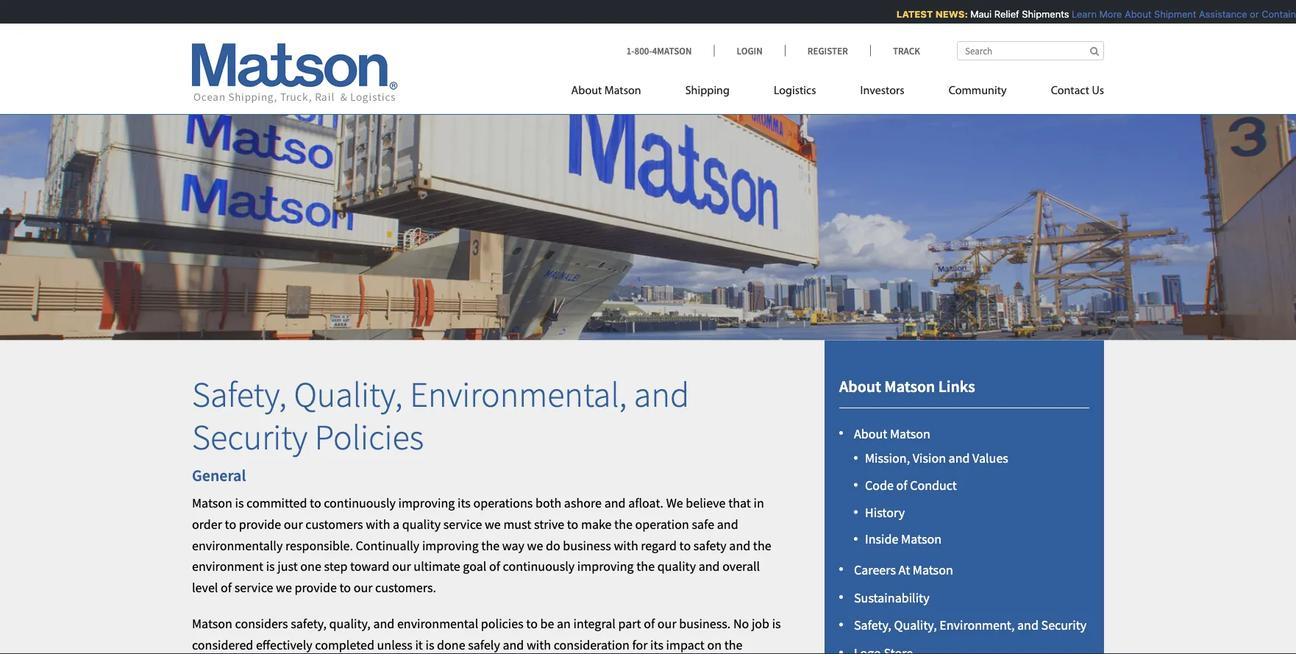 Task type: describe. For each thing, give the bounding box(es) containing it.
unless
[[377, 636, 413, 653]]

history
[[865, 504, 905, 520]]

more
[[1094, 8, 1117, 19]]

considers
[[235, 615, 288, 632]]

policies
[[315, 415, 424, 459]]

investors link
[[838, 78, 927, 108]]

safety, quality, environmental, and security policies
[[192, 372, 689, 459]]

to left safety
[[679, 537, 691, 553]]

must
[[504, 516, 531, 532]]

the left way
[[481, 537, 500, 553]]

1 vertical spatial quality
[[657, 558, 696, 575]]

investors
[[860, 85, 905, 97]]

in
[[754, 495, 764, 511]]

0 vertical spatial about matson link
[[571, 78, 663, 108]]

to down the step at the bottom of page
[[340, 579, 351, 596]]

responsible.
[[285, 537, 353, 553]]

step
[[324, 558, 348, 575]]

quality,
[[329, 615, 371, 632]]

banner image
[[0, 91, 1296, 340]]

part
[[618, 615, 641, 632]]

news:
[[930, 8, 963, 19]]

2 horizontal spatial with
[[614, 537, 638, 553]]

sustainability link
[[854, 589, 930, 606]]

shipping link
[[663, 78, 752, 108]]

1 vertical spatial continuously
[[503, 558, 575, 575]]

for
[[632, 636, 648, 653]]

of inside about matson links section
[[896, 477, 908, 493]]

mission,
[[865, 450, 910, 466]]

we
[[666, 495, 683, 511]]

blue matson logo with ocean, shipping, truck, rail and logistics written beneath it. image
[[192, 43, 398, 104]]

login link
[[714, 45, 785, 57]]

safety, quality, environment, and security
[[854, 617, 1087, 634]]

effectively
[[256, 636, 312, 653]]

maui
[[965, 8, 986, 19]]

1 horizontal spatial service
[[443, 516, 482, 532]]

both
[[536, 495, 562, 511]]

is down general on the bottom left
[[235, 495, 244, 511]]

and inside safety, quality, environmental, and security policies
[[634, 372, 689, 417]]

of right the goal
[[489, 558, 500, 575]]

matson up vision
[[890, 425, 931, 442]]

customers.
[[375, 579, 436, 596]]

1-800-4matson
[[627, 45, 692, 57]]

shipping
[[685, 85, 730, 97]]

code of conduct
[[865, 477, 957, 493]]

2 vertical spatial improving
[[577, 558, 634, 575]]

conduct
[[910, 477, 957, 493]]

register
[[808, 45, 848, 57]]

that
[[728, 495, 751, 511]]

matson up at
[[901, 531, 942, 548]]

of right level
[[221, 579, 232, 596]]

track link
[[870, 45, 920, 57]]

the down regard
[[637, 558, 655, 575]]

continually
[[356, 537, 420, 553]]

business.
[[679, 615, 731, 632]]

0 horizontal spatial continuously
[[324, 495, 396, 511]]

4matson
[[652, 45, 692, 57]]

regard
[[641, 537, 677, 553]]

at
[[899, 561, 910, 578]]

or
[[1245, 8, 1254, 19]]

assistance
[[1194, 8, 1242, 19]]

0 vertical spatial we
[[485, 516, 501, 532]]

be
[[540, 615, 554, 632]]

the up the overall
[[753, 537, 771, 553]]

1 vertical spatial we
[[527, 537, 543, 553]]

contact us link
[[1029, 78, 1104, 108]]

0 horizontal spatial quality
[[402, 516, 441, 532]]

matson right at
[[913, 561, 953, 578]]

environmentally
[[192, 537, 283, 553]]

values
[[973, 450, 1009, 466]]

vision
[[913, 450, 946, 466]]

register link
[[785, 45, 870, 57]]

matson is committed to continuously improving its operations both ashore and afloat. we believe that in order to provide our customers with a quality service we must strive to make the operation safe and environmentally responsible. continually improving the way we do business with regard to safety and the environment is just one step toward our ultimate goal of continuously improving the quality and overall level of service we provide to our customers.
[[192, 495, 771, 596]]

2 vertical spatial we
[[276, 579, 292, 596]]

about matson links
[[839, 376, 975, 397]]

operation
[[635, 516, 689, 532]]

mission, vision and values link
[[865, 450, 1009, 466]]

us
[[1092, 85, 1104, 97]]

general
[[192, 465, 246, 485]]

believe
[[686, 495, 726, 511]]

logistics
[[774, 85, 816, 97]]

code of conduct link
[[865, 477, 957, 493]]

history link
[[865, 504, 905, 520]]

0 vertical spatial with
[[366, 516, 390, 532]]

environment
[[192, 558, 263, 575]]

security for safety, quality, environmental, and security policies
[[192, 415, 308, 459]]

our up 'customers.'
[[392, 558, 411, 575]]

our down committed
[[284, 516, 303, 532]]

environment,
[[940, 617, 1015, 634]]

on
[[707, 636, 722, 653]]

make
[[581, 516, 612, 532]]

matson inside "top menu" navigation
[[605, 85, 641, 97]]

community link
[[927, 78, 1029, 108]]

0 horizontal spatial service
[[234, 579, 273, 596]]

goal
[[463, 558, 487, 575]]

latest news: maui relief shipments learn more about shipment assistance or container
[[891, 8, 1296, 19]]

careers at matson link
[[854, 561, 953, 578]]

latest
[[891, 8, 928, 19]]

links
[[939, 376, 975, 397]]

it
[[415, 636, 423, 653]]

afloat.
[[628, 495, 664, 511]]

top menu navigation
[[571, 78, 1104, 108]]



Task type: locate. For each thing, give the bounding box(es) containing it.
integral
[[573, 615, 616, 632]]

1 vertical spatial about matson
[[854, 425, 931, 442]]

2 horizontal spatial we
[[527, 537, 543, 553]]

quality
[[402, 516, 441, 532], [657, 558, 696, 575]]

a
[[393, 516, 400, 532]]

None search field
[[957, 41, 1104, 60]]

the
[[614, 516, 633, 532], [481, 537, 500, 553], [753, 537, 771, 553], [637, 558, 655, 575]]

continuously down do
[[503, 558, 575, 575]]

we down just
[[276, 579, 292, 596]]

improving down business
[[577, 558, 634, 575]]

track
[[893, 45, 920, 57]]

logistics link
[[752, 78, 838, 108]]

inside matson link
[[865, 531, 942, 548]]

1 vertical spatial safety,
[[854, 617, 892, 634]]

0 horizontal spatial quality,
[[294, 372, 403, 417]]

we down operations
[[485, 516, 501, 532]]

about matson link up mission,
[[854, 425, 931, 442]]

improving up ultimate
[[422, 537, 479, 553]]

just
[[278, 558, 298, 575]]

1 horizontal spatial provide
[[295, 579, 337, 596]]

safety, for safety, quality, environment, and security
[[854, 617, 892, 634]]

improving up a
[[398, 495, 455, 511]]

0 vertical spatial security
[[192, 415, 308, 459]]

safety
[[694, 537, 727, 553]]

job
[[752, 615, 770, 632]]

to inside matson considers safety, quality, and environmental policies to be an integral part of our business. no job is considered effectively completed unless it is done safely and with consideration for its impact on th
[[526, 615, 538, 632]]

is left just
[[266, 558, 275, 575]]

1 vertical spatial service
[[234, 579, 273, 596]]

is right it
[[426, 636, 434, 653]]

safety, inside about matson links section
[[854, 617, 892, 634]]

0 horizontal spatial safety,
[[192, 372, 287, 417]]

safely
[[468, 636, 500, 653]]

learn
[[1066, 8, 1091, 19]]

the right the make
[[614, 516, 633, 532]]

to
[[310, 495, 321, 511], [225, 516, 236, 532], [567, 516, 579, 532], [679, 537, 691, 553], [340, 579, 351, 596], [526, 615, 538, 632]]

safety, for safety, quality, environmental, and security policies
[[192, 372, 287, 417]]

with
[[366, 516, 390, 532], [614, 537, 638, 553], [527, 636, 551, 653]]

about matson inside section
[[854, 425, 931, 442]]

1-
[[627, 45, 635, 57]]

toward
[[350, 558, 389, 575]]

about matson up mission,
[[854, 425, 931, 442]]

0 horizontal spatial provide
[[239, 516, 281, 532]]

customers
[[306, 516, 363, 532]]

we
[[485, 516, 501, 532], [527, 537, 543, 553], [276, 579, 292, 596]]

1 horizontal spatial safety,
[[854, 617, 892, 634]]

search image
[[1090, 46, 1099, 56]]

level
[[192, 579, 218, 596]]

0 horizontal spatial about matson
[[571, 85, 641, 97]]

1 horizontal spatial security
[[1041, 617, 1087, 634]]

0 vertical spatial provide
[[239, 516, 281, 532]]

about inside "top menu" navigation
[[571, 85, 602, 97]]

provide
[[239, 516, 281, 532], [295, 579, 337, 596]]

1-800-4matson link
[[627, 45, 714, 57]]

1 horizontal spatial we
[[485, 516, 501, 532]]

1 horizontal spatial quality
[[657, 558, 696, 575]]

1 horizontal spatial quality,
[[894, 617, 937, 634]]

matson up order
[[192, 495, 232, 511]]

quality,
[[294, 372, 403, 417], [894, 617, 937, 634]]

800-
[[635, 45, 652, 57]]

ultimate
[[414, 558, 460, 575]]

about matson inside "top menu" navigation
[[571, 85, 641, 97]]

contact us
[[1051, 85, 1104, 97]]

committed
[[247, 495, 307, 511]]

1 vertical spatial its
[[650, 636, 664, 653]]

0 horizontal spatial its
[[458, 495, 471, 511]]

1 horizontal spatial with
[[527, 636, 551, 653]]

0 vertical spatial continuously
[[324, 495, 396, 511]]

environmental
[[397, 615, 478, 632]]

0 vertical spatial quality
[[402, 516, 441, 532]]

inside
[[865, 531, 899, 548]]

1 horizontal spatial its
[[650, 636, 664, 653]]

code
[[865, 477, 894, 493]]

business
[[563, 537, 611, 553]]

about matson link down "1-"
[[571, 78, 663, 108]]

security
[[192, 415, 308, 459], [1041, 617, 1087, 634]]

to up customers
[[310, 495, 321, 511]]

matson inside matson is committed to continuously improving its operations both ashore and afloat. we believe that in order to provide our customers with a quality service we must strive to make the operation safe and environmentally responsible. continually improving the way we do business with regard to safety and the environment is just one step toward our ultimate goal of continuously improving the quality and overall level of service we provide to our customers.
[[192, 495, 232, 511]]

our up impact at the bottom right
[[658, 615, 677, 632]]

with down be
[[527, 636, 551, 653]]

1 horizontal spatial continuously
[[503, 558, 575, 575]]

safety, inside safety, quality, environmental, and security policies
[[192, 372, 287, 417]]

careers
[[854, 561, 896, 578]]

quality, inside safety, quality, environmental, and security policies
[[294, 372, 403, 417]]

matson inside matson considers safety, quality, and environmental policies to be an integral part of our business. no job is considered effectively completed unless it is done safely and with consideration for its impact on th
[[192, 615, 232, 632]]

contact
[[1051, 85, 1090, 97]]

about matson links section
[[806, 340, 1123, 654]]

0 vertical spatial about matson
[[571, 85, 641, 97]]

strive
[[534, 516, 564, 532]]

quality right a
[[402, 516, 441, 532]]

matson left links in the right bottom of the page
[[885, 376, 935, 397]]

service up the goal
[[443, 516, 482, 532]]

1 vertical spatial improving
[[422, 537, 479, 553]]

matson
[[605, 85, 641, 97], [885, 376, 935, 397], [890, 425, 931, 442], [192, 495, 232, 511], [901, 531, 942, 548], [913, 561, 953, 578], [192, 615, 232, 632]]

done
[[437, 636, 465, 653]]

consideration
[[554, 636, 630, 653]]

1 vertical spatial security
[[1041, 617, 1087, 634]]

2 vertical spatial with
[[527, 636, 551, 653]]

0 horizontal spatial we
[[276, 579, 292, 596]]

with left a
[[366, 516, 390, 532]]

about matson link
[[571, 78, 663, 108], [854, 425, 931, 442]]

1 vertical spatial provide
[[295, 579, 337, 596]]

an
[[557, 615, 571, 632]]

0 vertical spatial improving
[[398, 495, 455, 511]]

of inside matson considers safety, quality, and environmental policies to be an integral part of our business. no job is considered effectively completed unless it is done safely and with consideration for its impact on th
[[644, 615, 655, 632]]

its inside matson is committed to continuously improving its operations both ashore and afloat. we believe that in order to provide our customers with a quality service we must strive to make the operation safe and environmentally responsible. continually improving the way we do business with regard to safety and the environment is just one step toward our ultimate goal of continuously improving the quality and overall level of service we provide to our customers.
[[458, 495, 471, 511]]

careers at matson
[[854, 561, 953, 578]]

0 horizontal spatial about matson link
[[571, 78, 663, 108]]

learn more about shipment assistance or container link
[[1066, 8, 1296, 19]]

to left be
[[526, 615, 538, 632]]

0 horizontal spatial security
[[192, 415, 308, 459]]

quality, inside about matson links section
[[894, 617, 937, 634]]

ashore
[[564, 495, 602, 511]]

0 vertical spatial its
[[458, 495, 471, 511]]

improving
[[398, 495, 455, 511], [422, 537, 479, 553], [577, 558, 634, 575]]

overall
[[723, 558, 760, 575]]

of right part
[[644, 615, 655, 632]]

container
[[1256, 8, 1296, 19]]

service down environment
[[234, 579, 273, 596]]

security inside about matson links section
[[1041, 617, 1087, 634]]

its
[[458, 495, 471, 511], [650, 636, 664, 653]]

matson down "1-"
[[605, 85, 641, 97]]

security inside safety, quality, environmental, and security policies
[[192, 415, 308, 459]]

shipment
[[1149, 8, 1191, 19]]

matson up considered at the bottom of page
[[192, 615, 232, 632]]

provide down committed
[[239, 516, 281, 532]]

is
[[235, 495, 244, 511], [266, 558, 275, 575], [772, 615, 781, 632], [426, 636, 434, 653]]

order
[[192, 516, 222, 532]]

impact
[[666, 636, 705, 653]]

safe
[[692, 516, 714, 532]]

mission, vision and values
[[865, 450, 1009, 466]]

its right for
[[650, 636, 664, 653]]

about matson down "1-"
[[571, 85, 641, 97]]

our inside matson considers safety, quality, and environmental policies to be an integral part of our business. no job is considered effectively completed unless it is done safely and with consideration for its impact on th
[[658, 615, 677, 632]]

0 vertical spatial safety,
[[192, 372, 287, 417]]

our down toward
[[354, 579, 373, 596]]

1 horizontal spatial about matson link
[[854, 425, 931, 442]]

about matson
[[571, 85, 641, 97], [854, 425, 931, 442]]

we left do
[[527, 537, 543, 553]]

do
[[546, 537, 560, 553]]

operations
[[473, 495, 533, 511]]

its inside matson considers safety, quality, and environmental policies to be an integral part of our business. no job is considered effectively completed unless it is done safely and with consideration for its impact on th
[[650, 636, 664, 653]]

quality, for environmental,
[[294, 372, 403, 417]]

environmental,
[[410, 372, 627, 417]]

quality down regard
[[657, 558, 696, 575]]

of
[[896, 477, 908, 493], [489, 558, 500, 575], [221, 579, 232, 596], [644, 615, 655, 632]]

one
[[300, 558, 321, 575]]

no
[[733, 615, 749, 632]]

safety,
[[291, 615, 327, 632]]

sustainability
[[854, 589, 930, 606]]

0 horizontal spatial with
[[366, 516, 390, 532]]

its left operations
[[458, 495, 471, 511]]

1 horizontal spatial about matson
[[854, 425, 931, 442]]

0 vertical spatial quality,
[[294, 372, 403, 417]]

considered
[[192, 636, 253, 653]]

1 vertical spatial with
[[614, 537, 638, 553]]

to down ashore
[[567, 516, 579, 532]]

to up environmentally
[[225, 516, 236, 532]]

continuously up customers
[[324, 495, 396, 511]]

0 vertical spatial service
[[443, 516, 482, 532]]

security for safety, quality, environment, and security
[[1041, 617, 1087, 634]]

1 vertical spatial quality,
[[894, 617, 937, 634]]

1 vertical spatial about matson link
[[854, 425, 931, 442]]

of right 'code'
[[896, 477, 908, 493]]

service
[[443, 516, 482, 532], [234, 579, 273, 596]]

provide down one at bottom
[[295, 579, 337, 596]]

with inside matson considers safety, quality, and environmental policies to be an integral part of our business. no job is considered effectively completed unless it is done safely and with consideration for its impact on th
[[527, 636, 551, 653]]

is right job
[[772, 615, 781, 632]]

completed
[[315, 636, 374, 653]]

with left regard
[[614, 537, 638, 553]]

quality, for environment,
[[894, 617, 937, 634]]

Search search field
[[957, 41, 1104, 60]]



Task type: vqa. For each thing, say whether or not it's contained in the screenshot.
'About Matson Links'
yes



